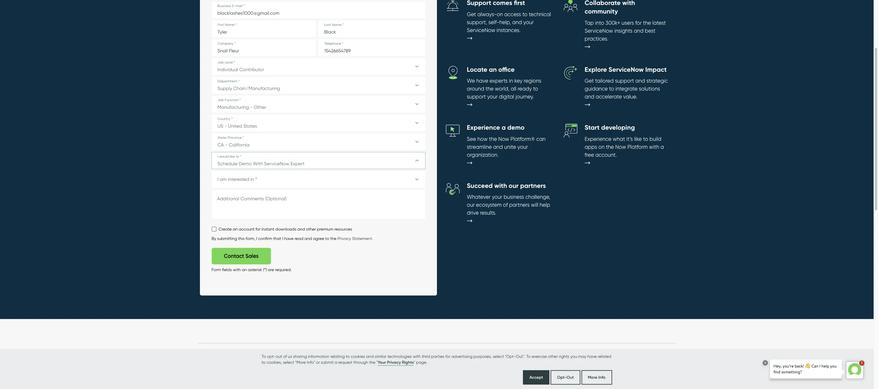 Task type: vqa. For each thing, say whether or not it's contained in the screenshot.


Task type: describe. For each thing, give the bounding box(es) containing it.
drive
[[467, 210, 479, 216]]

Business E-mail text field
[[212, 2, 425, 18]]

info"
[[307, 361, 315, 365]]

other inside "to opt-out of us sharing information relating to cookies and similar technologies with third parties for advertising purposes, select "opt-out".  to exercise other rights you may have related to cookies, select "more info" or submit a request through the ""
[[548, 355, 558, 359]]

account
[[239, 227, 255, 232]]

get always-on access to technical support, self-help, and your servicenow instances.
[[467, 11, 552, 33]]

sharing
[[293, 355, 307, 359]]

of inside whatever your business challenge, our ecosystem of partners will help drive results.
[[504, 202, 508, 208]]

0 horizontal spatial other
[[306, 227, 316, 232]]

on inside "get always-on access to technical support, self-help, and your servicenow instances."
[[497, 11, 503, 17]]

submit
[[321, 361, 334, 365]]

platform
[[628, 144, 648, 150]]

latest
[[653, 20, 667, 26]]

strategic
[[647, 78, 669, 84]]

around
[[467, 86, 485, 92]]

free
[[585, 152, 595, 158]]

parties
[[432, 355, 445, 359]]

investor
[[500, 378, 524, 386]]

sales
[[246, 254, 259, 260]]

can
[[537, 136, 546, 142]]

an for locate
[[489, 66, 497, 74]]

to inside we have experts in key regions around the world, all ready to support your digital journey.
[[534, 86, 539, 92]]

"opt-
[[506, 355, 516, 359]]

more
[[588, 376, 598, 381]]

rights
[[559, 355, 570, 359]]

demo
[[508, 124, 525, 132]]

1 i from the left
[[256, 237, 257, 242]]

streamline
[[467, 144, 492, 150]]

or
[[316, 361, 320, 365]]

and inside see how the now platform® can streamline and unite your organization.
[[494, 144, 503, 150]]

how
[[478, 136, 488, 142]]

similar
[[375, 355, 387, 359]]

opt-out
[[558, 376, 574, 381]]

impact
[[646, 66, 667, 74]]

confirm
[[258, 237, 272, 242]]

your
[[378, 360, 386, 366]]

statement
[[352, 237, 372, 242]]

out
[[567, 376, 574, 381]]

opt-
[[267, 355, 276, 359]]

our inside whatever your business challenge, our ecosystem of partners will help drive results.
[[467, 202, 475, 208]]

collaborate with community
[[585, 0, 636, 15]]

connect
[[575, 378, 601, 386]]

breaking
[[575, 385, 602, 390]]

connect with our team for breaking news in your region
[[575, 378, 663, 390]]

an for create
[[233, 227, 238, 232]]

experience for experience a demo
[[467, 124, 501, 132]]

"more
[[296, 361, 306, 365]]

whatever your business challenge, our ecosystem of partners will help drive results.
[[467, 194, 551, 216]]

tap into 300k+ users for the latest servicenow insights and best practices.
[[585, 20, 667, 42]]

unite
[[505, 144, 517, 150]]

now inside see how the now platform® can streamline and unite your organization.
[[499, 136, 510, 142]]

help
[[540, 202, 551, 208]]

and down guidance
[[585, 94, 595, 100]]

to inside get tailored support and strategic guidance to integrate solutions and accelerate value.
[[610, 86, 615, 92]]

platform®
[[511, 136, 536, 142]]

this
[[238, 237, 245, 242]]

Telephone telephone field
[[319, 40, 425, 56]]

guidance
[[585, 86, 608, 92]]

rights
[[402, 360, 414, 366]]

information
[[308, 355, 330, 359]]

explore servicenow impact
[[585, 66, 667, 74]]

the inside tap into 300k+ users for the latest servicenow insights and best practices.
[[644, 20, 652, 26]]

through
[[354, 361, 368, 365]]

experts
[[490, 78, 508, 84]]

help,
[[500, 19, 511, 25]]

earnings
[[492, 385, 519, 390]]

and up the read
[[298, 227, 305, 232]]

premium
[[317, 227, 334, 232]]

start developing
[[585, 124, 636, 132]]

to left cookies,
[[262, 361, 266, 365]]

fields
[[222, 268, 232, 273]]

get for get always-on access to technical support, self-help, and your servicenow instances.
[[467, 11, 477, 17]]

to inside "get always-on access to technical support, self-help, and your servicenow instances."
[[523, 11, 528, 17]]

build
[[650, 136, 662, 142]]

and inside "get always-on access to technical support, self-help, and your servicenow instances."
[[513, 19, 522, 25]]

the down premium
[[331, 237, 337, 242]]

apps
[[585, 144, 598, 150]]

experience for experience what it's like to build apps on the now platform with a free account.
[[585, 136, 612, 142]]

see
[[467, 136, 477, 142]]

by
[[212, 237, 216, 242]]

the inside "to opt-out of us sharing information relating to cookies and similar technologies with third parties for advertising purposes, select "opt-out".  to exercise other rights you may have related to cookies, select "more info" or submit a request through the ""
[[370, 361, 376, 365]]

with inside "to opt-out of us sharing information relating to cookies and similar technologies with third parties for advertising purposes, select "opt-out".  to exercise other rights you may have related to cookies, select "more info" or submit a request through the ""
[[413, 355, 421, 359]]

in inside connect with our team for breaking news in your region
[[620, 385, 626, 390]]

ready
[[518, 86, 532, 92]]

form,
[[246, 237, 255, 242]]

(*)
[[263, 268, 267, 273]]

financial news, investor conferences, earnings calls
[[453, 378, 543, 390]]

to right "agree"
[[326, 237, 329, 242]]

whatever
[[467, 194, 491, 201]]

opt-
[[558, 376, 567, 381]]

explore
[[585, 66, 608, 74]]

we have experts in key regions around the world, all ready to support your digital journey.
[[467, 78, 542, 100]]

experience a demo
[[467, 124, 525, 132]]

integrate
[[616, 86, 638, 92]]

" inside "to opt-out of us sharing information relating to cookies and similar technologies with third parties for advertising purposes, select "opt-out".  to exercise other rights you may have related to cookies, select "more info" or submit a request through the ""
[[377, 361, 378, 365]]

account.
[[596, 152, 617, 158]]

form fields with an asterisk (*) are required.
[[212, 268, 292, 273]]

have inside "to opt-out of us sharing information relating to cookies and similar technologies with third parties for advertising purposes, select "opt-out".  to exercise other rights you may have related to cookies, select "more info" or submit a request through the ""
[[588, 355, 597, 359]]

read
[[295, 237, 304, 242]]

purposes,
[[474, 355, 492, 359]]

contact sales
[[224, 254, 259, 260]]

cookies,
[[267, 361, 282, 365]]

conferences,
[[453, 385, 491, 390]]

the inside see how the now platform® can streamline and unite your organization.
[[489, 136, 497, 142]]

a inside experience what it's like to build apps on the now platform with a free account.
[[661, 144, 665, 150]]

succeed with our partners
[[467, 182, 546, 190]]

your inside whatever your business challenge, our ecosystem of partners will help drive results.
[[492, 194, 503, 201]]

servicenow up get tailored support and strategic guidance to integrate solutions and accelerate value.
[[609, 66, 644, 74]]

2 to from the left
[[527, 355, 531, 359]]



Task type: locate. For each thing, give the bounding box(es) containing it.
1 " from the left
[[377, 361, 378, 365]]

in
[[510, 78, 514, 84], [620, 385, 626, 390]]

required.
[[275, 268, 292, 273]]

now up unite
[[499, 136, 510, 142]]

your inside we have experts in key regions around the world, all ready to support your digital journey.
[[488, 94, 498, 100]]

experience up how
[[467, 124, 501, 132]]

best
[[645, 28, 656, 34]]

have right may
[[588, 355, 597, 359]]

" left page.
[[414, 361, 415, 365]]

support inside we have experts in key regions around the world, all ready to support your digital journey.
[[467, 94, 486, 100]]

and up solutions
[[636, 78, 646, 84]]

for inside connect with our team for breaking news in your region
[[645, 378, 654, 386]]

have inside we have experts in key regions around the world, all ready to support your digital journey.
[[477, 78, 489, 84]]

our up business
[[509, 182, 519, 190]]

you
[[571, 355, 578, 359]]

organization.
[[467, 152, 499, 158]]

1 horizontal spatial other
[[548, 355, 558, 359]]

get up guidance
[[585, 78, 594, 84]]

2 vertical spatial our
[[617, 378, 627, 386]]

0 horizontal spatial of
[[283, 355, 287, 359]]

and inside tap into 300k+ users for the latest servicenow insights and best practices.
[[634, 28, 644, 34]]

1 horizontal spatial a
[[502, 124, 506, 132]]

0 horizontal spatial "
[[377, 361, 378, 365]]

for right users
[[636, 20, 642, 26]]

your privacy rights link
[[378, 360, 414, 367]]

for inside tap into 300k+ users for the latest servicenow insights and best practices.
[[636, 20, 642, 26]]

to inside experience what it's like to build apps on the now platform with a free account.
[[644, 136, 649, 142]]

get always-on access to technical support, self-help, and your servicenow instances. link
[[446, 0, 552, 49]]

of inside "to opt-out of us sharing information relating to cookies and similar technologies with third parties for advertising purposes, select "opt-out".  to exercise other rights you may have related to cookies, select "more info" or submit a request through the ""
[[283, 355, 287, 359]]

on up the account.
[[599, 144, 605, 150]]

get tailored support and strategic guidance to integrate solutions and accelerate value.
[[585, 78, 669, 100]]

and left similar
[[366, 355, 374, 359]]

0 horizontal spatial now
[[499, 136, 510, 142]]

third
[[422, 355, 431, 359]]

with inside experience what it's like to build apps on the now platform with a free account.
[[650, 144, 660, 150]]

.
[[372, 237, 373, 242]]

1 vertical spatial privacy
[[387, 360, 401, 366]]

get inside get tailored support and strategic guidance to integrate solutions and accelerate value.
[[585, 78, 594, 84]]

0 horizontal spatial have
[[284, 237, 294, 242]]

your down platform®
[[518, 144, 528, 150]]

a inside "to opt-out of us sharing information relating to cookies and similar technologies with third parties for advertising purposes, select "opt-out".  to exercise other rights you may have related to cookies, select "more info" or submit a request through the ""
[[335, 361, 337, 365]]

i right that
[[282, 237, 283, 242]]

on
[[497, 11, 503, 17], [599, 144, 605, 150]]

the inside we have experts in key regions around the world, all ready to support your digital journey.
[[486, 86, 494, 92]]

0 vertical spatial partners
[[521, 182, 546, 190]]

servicenow down into
[[585, 28, 614, 34]]

community
[[585, 7, 619, 15]]

a down build
[[661, 144, 665, 150]]

to down regions
[[534, 86, 539, 92]]

1 horizontal spatial our
[[509, 182, 519, 190]]

1 vertical spatial on
[[599, 144, 605, 150]]

1 horizontal spatial i
[[282, 237, 283, 242]]

locate an office
[[467, 66, 515, 74]]

0 vertical spatial on
[[497, 11, 503, 17]]

0 vertical spatial other
[[306, 227, 316, 232]]

get up support,
[[467, 11, 477, 17]]

the
[[644, 20, 652, 26], [486, 86, 494, 92], [489, 136, 497, 142], [607, 144, 615, 150], [331, 237, 337, 242], [370, 361, 376, 365]]

0 vertical spatial select
[[493, 355, 505, 359]]

create an account for instant downloads and other premium resources
[[219, 227, 352, 232]]

related
[[598, 355, 612, 359]]

1 horizontal spatial in
[[620, 385, 626, 390]]

your inside see how the now platform® can streamline and unite your organization.
[[518, 144, 528, 150]]

2 vertical spatial an
[[242, 268, 247, 273]]

an right create
[[233, 227, 238, 232]]

downloads
[[276, 227, 297, 232]]

0 vertical spatial an
[[489, 66, 497, 74]]

0 vertical spatial a
[[502, 124, 506, 132]]

0 vertical spatial our
[[509, 182, 519, 190]]

journey.
[[516, 94, 534, 100]]

the inside experience what it's like to build apps on the now platform with a free account.
[[607, 144, 615, 150]]

a down relating
[[335, 361, 337, 365]]

get inside "get always-on access to technical support, self-help, and your servicenow instances."
[[467, 11, 477, 17]]

in left the key
[[510, 78, 514, 84]]

partners down business
[[510, 202, 530, 208]]

on up help,
[[497, 11, 503, 17]]

experience inside experience what it's like to build apps on the now platform with a free account.
[[585, 136, 612, 142]]

servicenow down support,
[[467, 27, 496, 33]]

in inside we have experts in key regions around the world, all ready to support your digital journey.
[[510, 78, 514, 84]]

we
[[467, 78, 475, 84]]

your inside "get always-on access to technical support, self-help, and your servicenow instances."
[[524, 19, 534, 25]]

0 vertical spatial in
[[510, 78, 514, 84]]

1 horizontal spatial have
[[477, 78, 489, 84]]

0 horizontal spatial our
[[467, 202, 475, 208]]

to left opt-
[[262, 355, 266, 359]]

to up request
[[346, 355, 350, 359]]

developing
[[602, 124, 636, 132]]

1 horizontal spatial experience
[[585, 136, 612, 142]]

1 to from the left
[[262, 355, 266, 359]]

experience what it's like to build apps on the now platform with a free account.
[[585, 136, 665, 158]]

experience
[[467, 124, 501, 132], [585, 136, 612, 142]]

regions
[[524, 78, 542, 84]]

support inside get tailored support and strategic guidance to integrate solutions and accelerate value.
[[616, 78, 635, 84]]

form
[[212, 268, 221, 273]]

for right the parties in the bottom of the page
[[446, 355, 451, 359]]

accept button
[[524, 371, 550, 386]]

to up accelerate
[[610, 86, 615, 92]]

0 vertical spatial of
[[504, 202, 508, 208]]

practices.
[[585, 36, 609, 42]]

0 horizontal spatial support
[[467, 94, 486, 100]]

and left best
[[634, 28, 644, 34]]

for left instant
[[256, 227, 261, 232]]

2 i from the left
[[282, 237, 283, 242]]

locate
[[467, 66, 488, 74]]

that
[[273, 237, 281, 242]]

0 horizontal spatial experience
[[467, 124, 501, 132]]

support
[[616, 78, 635, 84], [467, 94, 486, 100]]

out
[[276, 355, 282, 359]]

out".
[[516, 355, 526, 359]]

0 horizontal spatial in
[[510, 78, 514, 84]]

servicenow inside "get always-on access to technical support, self-help, and your servicenow instances."
[[467, 27, 496, 33]]

in right news
[[620, 385, 626, 390]]

with inside collaborate with community
[[623, 0, 636, 7]]

to right out".
[[527, 355, 531, 359]]

the right how
[[489, 136, 497, 142]]

partners up challenge,
[[521, 182, 546, 190]]

None text field
[[212, 191, 425, 219]]

1 horizontal spatial support
[[616, 78, 635, 84]]

business
[[504, 194, 525, 201]]

300k+
[[606, 20, 621, 26]]

privacy down technologies
[[387, 360, 401, 366]]

0 horizontal spatial get
[[467, 11, 477, 17]]

on inside experience what it's like to build apps on the now platform with a free account.
[[599, 144, 605, 150]]

0 horizontal spatial i
[[256, 237, 257, 242]]

servicenow inside tap into 300k+ users for the latest servicenow insights and best practices.
[[585, 28, 614, 34]]

1 horizontal spatial on
[[599, 144, 605, 150]]

office
[[499, 66, 515, 74]]

0 vertical spatial privacy
[[338, 237, 351, 242]]

users
[[622, 20, 635, 26]]

select
[[493, 355, 505, 359], [283, 361, 294, 365]]

Last Name text field
[[319, 21, 425, 37]]

1 horizontal spatial "
[[414, 361, 415, 365]]

support down around
[[467, 94, 486, 100]]

of down business
[[504, 202, 508, 208]]

instances.
[[497, 27, 521, 33]]

our up drive
[[467, 202, 475, 208]]

an left asterisk
[[242, 268, 247, 273]]

0 vertical spatial now
[[499, 136, 510, 142]]

1 vertical spatial have
[[284, 237, 294, 242]]

opt-out button
[[551, 371, 581, 386]]

the left your
[[370, 361, 376, 365]]

more info
[[588, 376, 606, 381]]

your right news
[[627, 385, 640, 390]]

1 horizontal spatial now
[[616, 144, 627, 150]]

into
[[596, 20, 605, 26]]

1 vertical spatial in
[[620, 385, 626, 390]]

to right access
[[523, 11, 528, 17]]

2 vertical spatial have
[[588, 355, 597, 359]]

page.
[[416, 361, 428, 365]]

see how the now platform® can streamline and unite your organization.
[[467, 136, 546, 158]]

1 horizontal spatial privacy
[[387, 360, 401, 366]]

select left "opt-
[[493, 355, 505, 359]]

1 vertical spatial other
[[548, 355, 558, 359]]

what
[[613, 136, 626, 142]]

and inside "to opt-out of us sharing information relating to cookies and similar technologies with third parties for advertising purposes, select "opt-out".  to exercise other rights you may have related to cookies, select "more info" or submit a request through the ""
[[366, 355, 374, 359]]

1 vertical spatial of
[[283, 355, 287, 359]]

have down downloads
[[284, 237, 294, 242]]

0 horizontal spatial an
[[233, 227, 238, 232]]

and down access
[[513, 19, 522, 25]]

2 horizontal spatial an
[[489, 66, 497, 74]]

all
[[511, 86, 517, 92]]

1 vertical spatial a
[[661, 144, 665, 150]]

other left rights
[[548, 355, 558, 359]]

1 vertical spatial our
[[467, 202, 475, 208]]

your down technical
[[524, 19, 534, 25]]

1 vertical spatial experience
[[585, 136, 612, 142]]

challenge,
[[526, 194, 551, 201]]

1 horizontal spatial an
[[242, 268, 247, 273]]

0 vertical spatial support
[[616, 78, 635, 84]]

2 horizontal spatial our
[[617, 378, 627, 386]]

" down similar
[[377, 361, 378, 365]]

0 horizontal spatial a
[[335, 361, 337, 365]]

0 vertical spatial have
[[477, 78, 489, 84]]

for
[[636, 20, 642, 26], [256, 227, 261, 232], [446, 355, 451, 359], [645, 378, 654, 386]]

privacy
[[338, 237, 351, 242], [387, 360, 401, 366]]

"
[[377, 361, 378, 365], [414, 361, 415, 365]]

have up around
[[477, 78, 489, 84]]

the down experts
[[486, 86, 494, 92]]

contact
[[224, 254, 244, 260]]

1 vertical spatial support
[[467, 94, 486, 100]]

1 horizontal spatial get
[[585, 78, 594, 84]]

and right the read
[[305, 237, 312, 242]]

0 horizontal spatial select
[[283, 361, 294, 365]]

key
[[515, 78, 523, 84]]

privacy down resources
[[338, 237, 351, 242]]

First Name text field
[[212, 21, 316, 37]]

instant
[[262, 227, 275, 232]]

a left demo
[[502, 124, 506, 132]]

and left unite
[[494, 144, 503, 150]]

2 vertical spatial a
[[335, 361, 337, 365]]

Company text field
[[212, 40, 316, 56]]

it's
[[627, 136, 633, 142]]

to
[[262, 355, 266, 359], [527, 355, 531, 359]]

our for succeed
[[509, 182, 519, 190]]

our inside connect with our team for breaking news in your region
[[617, 378, 627, 386]]

other up "agree"
[[306, 227, 316, 232]]

for right team
[[645, 378, 654, 386]]

of
[[504, 202, 508, 208], [283, 355, 287, 359]]

partners inside whatever your business challenge, our ecosystem of partners will help drive results.
[[510, 202, 530, 208]]

1 vertical spatial select
[[283, 361, 294, 365]]

1 horizontal spatial select
[[493, 355, 505, 359]]

your down world,
[[488, 94, 498, 100]]

1 horizontal spatial to
[[527, 355, 531, 359]]

2 horizontal spatial a
[[661, 144, 665, 150]]

exercise
[[532, 355, 547, 359]]

contact sales button
[[212, 249, 271, 265]]

our left team
[[617, 378, 627, 386]]

your up ecosystem
[[492, 194, 503, 201]]

now down what
[[616, 144, 627, 150]]

succeed
[[467, 182, 493, 190]]

0 horizontal spatial on
[[497, 11, 503, 17]]

0 horizontal spatial to
[[262, 355, 266, 359]]

support up integrate
[[616, 78, 635, 84]]

1 vertical spatial an
[[233, 227, 238, 232]]

partners
[[521, 182, 546, 190], [510, 202, 530, 208]]

tap
[[585, 20, 594, 26]]

of left 'us'
[[283, 355, 287, 359]]

1 vertical spatial get
[[585, 78, 594, 84]]

tailored
[[596, 78, 614, 84]]

relating
[[331, 355, 345, 359]]

the up best
[[644, 20, 652, 26]]

always-
[[478, 11, 497, 17]]

the up the account.
[[607, 144, 615, 150]]

1 horizontal spatial of
[[504, 202, 508, 208]]

news
[[603, 385, 619, 390]]

0 vertical spatial experience
[[467, 124, 501, 132]]

get
[[467, 11, 477, 17], [585, 78, 594, 84]]

for inside "to opt-out of us sharing information relating to cookies and similar technologies with third parties for advertising purposes, select "opt-out".  to exercise other rights you may have related to cookies, select "more info" or submit a request through the ""
[[446, 355, 451, 359]]

to opt-out of us sharing information relating to cookies and similar technologies with third parties for advertising purposes, select "opt-out".  to exercise other rights you may have related to cookies, select "more info" or submit a request through the "
[[262, 355, 612, 365]]

advertising
[[452, 355, 473, 359]]

i right form,
[[256, 237, 257, 242]]

get for get tailored support and strategic guidance to integrate solutions and accelerate value.
[[585, 78, 594, 84]]

an up experts
[[489, 66, 497, 74]]

accelerate
[[596, 94, 623, 100]]

your inside connect with our team for breaking news in your region
[[627, 385, 640, 390]]

0 vertical spatial get
[[467, 11, 477, 17]]

experience up the apps
[[585, 136, 612, 142]]

with inside connect with our team for breaking news in your region
[[602, 378, 615, 386]]

2 horizontal spatial have
[[588, 355, 597, 359]]

may
[[579, 355, 587, 359]]

1 vertical spatial partners
[[510, 202, 530, 208]]

our for connect
[[617, 378, 627, 386]]

0 horizontal spatial privacy
[[338, 237, 351, 242]]

2 " from the left
[[414, 361, 415, 365]]

1 vertical spatial now
[[616, 144, 627, 150]]

request
[[339, 361, 353, 365]]

select down 'us'
[[283, 361, 294, 365]]

create
[[219, 227, 232, 232]]

to right like
[[644, 136, 649, 142]]

now inside experience what it's like to build apps on the now platform with a free account.
[[616, 144, 627, 150]]

" inside the your privacy rights " page.
[[414, 361, 415, 365]]



